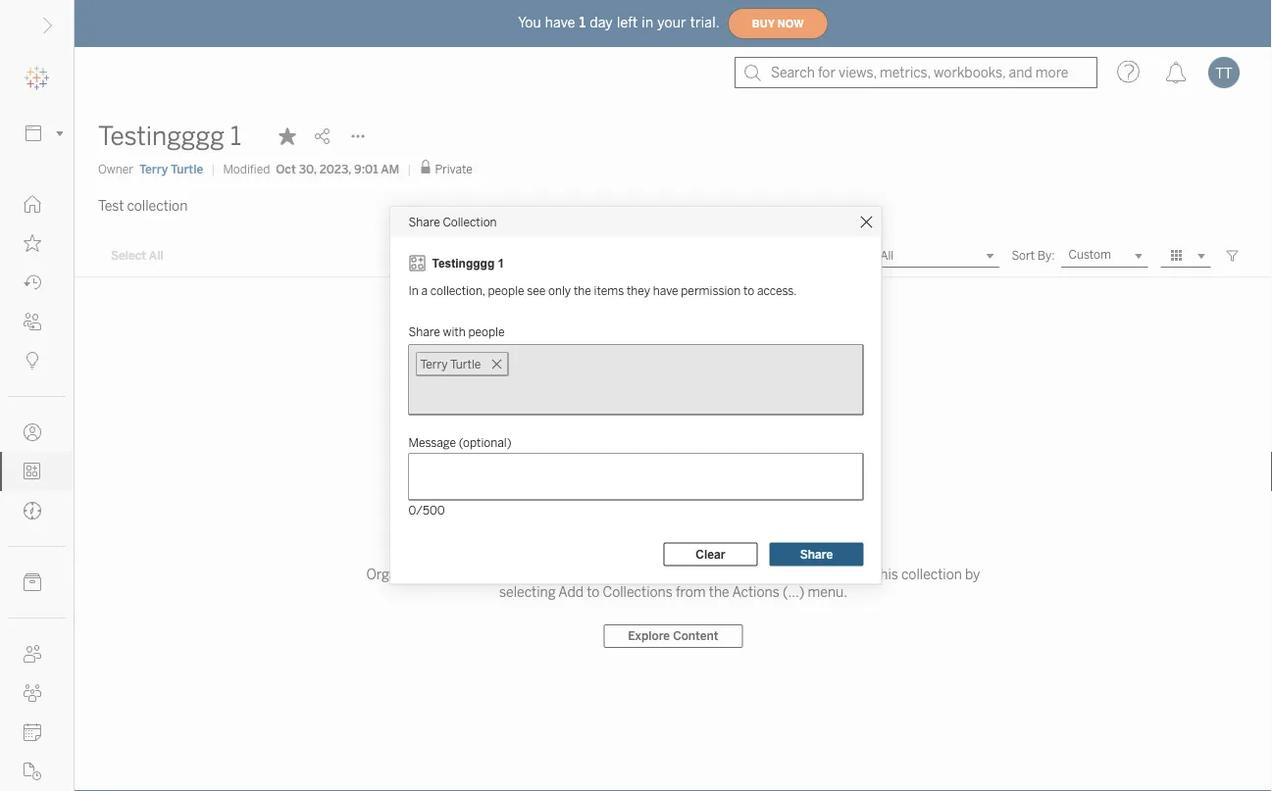 Task type: locate. For each thing, give the bounding box(es) containing it.
1 vertical spatial a
[[491, 566, 498, 583]]

terry right owner
[[139, 162, 168, 176]]

0 horizontal spatial have
[[545, 14, 576, 31]]

test
[[98, 198, 124, 214]]

1 vertical spatial share
[[409, 325, 440, 339]]

share with people
[[409, 325, 505, 339]]

testingggg 1
[[98, 121, 241, 152], [432, 257, 504, 270]]

items
[[594, 284, 624, 298], [821, 566, 856, 583]]

trial.
[[690, 14, 720, 31]]

0 vertical spatial turtle
[[171, 162, 203, 176]]

select all button
[[98, 244, 176, 268]]

(...)
[[783, 584, 805, 600]]

items up menu.
[[821, 566, 856, 583]]

main navigation. press the up and down arrow keys to access links. element
[[0, 184, 74, 792]]

people
[[488, 284, 524, 298], [468, 325, 505, 339]]

0 vertical spatial in
[[642, 14, 654, 31]]

collection left by
[[902, 566, 962, 583]]

0 horizontal spatial collection
[[127, 198, 188, 214]]

in right left
[[642, 14, 654, 31]]

share collection dialog
[[391, 207, 881, 584]]

am
[[381, 162, 400, 176]]

|
[[211, 162, 215, 176], [407, 162, 411, 176]]

to left access.
[[744, 284, 755, 298]]

your up "organize content in a collection for quick access to meaningful data. add items to this collection by selecting add to collections from the actions (...) menu."
[[668, 531, 705, 552]]

collection.
[[709, 531, 791, 552]]

a right in
[[421, 284, 428, 298]]

the inside "organize content in a collection for quick access to meaningful data. add items to this collection by selecting add to collections from the actions (...) menu."
[[709, 584, 730, 600]]

2 horizontal spatial 1
[[579, 14, 586, 31]]

share left with
[[409, 325, 440, 339]]

a right 'content'
[[491, 566, 498, 583]]

2 vertical spatial share
[[800, 548, 833, 562]]

0 vertical spatial terry
[[139, 162, 168, 176]]

share button
[[770, 543, 864, 567]]

this
[[875, 566, 898, 583]]

test collection
[[98, 198, 188, 214]]

collections
[[603, 584, 673, 600]]

0 horizontal spatial 1
[[230, 121, 241, 152]]

have
[[545, 14, 576, 31], [653, 284, 678, 298]]

1 | from the left
[[211, 162, 215, 176]]

share inside share 'button'
[[800, 548, 833, 562]]

| left modified
[[211, 162, 215, 176]]

terry down with
[[420, 357, 448, 371]]

access.
[[757, 284, 797, 298]]

left
[[617, 14, 638, 31]]

message (optional)
[[409, 436, 512, 450]]

clear
[[696, 548, 726, 562]]

1 vertical spatial testingggg
[[432, 257, 495, 270]]

0 horizontal spatial in
[[477, 566, 488, 583]]

0 horizontal spatial a
[[421, 284, 428, 298]]

1 vertical spatial terry
[[420, 357, 448, 371]]

1 vertical spatial add
[[559, 584, 584, 600]]

add up (...)
[[793, 566, 818, 583]]

testingggg up terry turtle link
[[98, 121, 224, 152]]

1 vertical spatial 1
[[230, 121, 241, 152]]

your
[[657, 14, 686, 31], [668, 531, 705, 552]]

people left see
[[488, 284, 524, 298]]

turtle up 'test collection'
[[171, 162, 203, 176]]

testingggg
[[98, 121, 224, 152], [432, 257, 495, 270]]

0 horizontal spatial the
[[574, 284, 591, 298]]

sort
[[1012, 249, 1035, 263]]

0 vertical spatial the
[[574, 284, 591, 298]]

turtle down share with people
[[450, 357, 481, 371]]

a
[[421, 284, 428, 298], [491, 566, 498, 583]]

terry
[[139, 162, 168, 176], [420, 357, 448, 371]]

add
[[793, 566, 818, 583], [559, 584, 584, 600]]

content
[[673, 630, 719, 644]]

to
[[744, 284, 755, 298], [669, 566, 682, 583], [859, 566, 872, 583], [587, 584, 600, 600]]

you
[[518, 14, 541, 31]]

items inside share collection dialog
[[594, 284, 624, 298]]

collection down terry turtle link
[[127, 198, 188, 214]]

a inside "organize content in a collection for quick access to meaningful data. add items to this collection by selecting add to collections from the actions (...) menu."
[[491, 566, 498, 583]]

1 horizontal spatial 1
[[498, 257, 504, 270]]

1 vertical spatial in
[[477, 566, 488, 583]]

1 vertical spatial have
[[653, 284, 678, 298]]

0 vertical spatial 1
[[579, 14, 586, 31]]

0 horizontal spatial items
[[594, 284, 624, 298]]

in
[[409, 284, 419, 298]]

0 vertical spatial testingggg 1
[[98, 121, 241, 152]]

1 horizontal spatial have
[[653, 284, 678, 298]]

0 vertical spatial testingggg
[[98, 121, 224, 152]]

1 horizontal spatial testingggg
[[432, 257, 495, 270]]

navigation panel element
[[0, 59, 74, 792]]

a inside dialog
[[421, 284, 428, 298]]

testingggg up collection,
[[432, 257, 495, 270]]

have right you
[[545, 14, 576, 31]]

in a collection, people see only the items they have permission to access.
[[409, 284, 797, 298]]

people right with
[[468, 325, 505, 339]]

the down meaningful
[[709, 584, 730, 600]]

0 horizontal spatial terry
[[139, 162, 168, 176]]

the right only
[[574, 284, 591, 298]]

0 vertical spatial add
[[793, 566, 818, 583]]

share up the content type: collection icon in the left of the page
[[409, 215, 440, 229]]

0 vertical spatial items
[[594, 284, 624, 298]]

permission
[[681, 284, 741, 298]]

building
[[600, 531, 664, 552]]

collection,
[[430, 284, 485, 298]]

in right 'content'
[[477, 566, 488, 583]]

0 horizontal spatial turtle
[[171, 162, 203, 176]]

turtle
[[171, 162, 203, 176], [450, 357, 481, 371]]

1 vertical spatial testingggg 1
[[432, 257, 504, 270]]

1 horizontal spatial |
[[407, 162, 411, 176]]

| right am
[[407, 162, 411, 176]]

0 horizontal spatial add
[[559, 584, 584, 600]]

organize content in a collection for quick access to meaningful data. add items to this collection by selecting add to collections from the actions (...) menu.
[[366, 566, 980, 600]]

selecting
[[499, 584, 556, 600]]

terry turtle
[[420, 357, 481, 371]]

1 horizontal spatial testingggg 1
[[432, 257, 504, 270]]

the
[[574, 284, 591, 298], [709, 584, 730, 600]]

buy now
[[752, 17, 804, 30]]

collection up selecting
[[502, 566, 562, 583]]

turtle inside 'option'
[[450, 357, 481, 371]]

0 horizontal spatial |
[[211, 162, 215, 176]]

0 horizontal spatial testingggg
[[98, 121, 224, 152]]

2 vertical spatial 1
[[498, 257, 504, 270]]

1 vertical spatial turtle
[[450, 357, 481, 371]]

1
[[579, 14, 586, 31], [230, 121, 241, 152], [498, 257, 504, 270]]

share
[[409, 215, 440, 229], [409, 325, 440, 339], [800, 548, 833, 562]]

you have 1 day left in your trial.
[[518, 14, 720, 31]]

1 horizontal spatial items
[[821, 566, 856, 583]]

1 horizontal spatial turtle
[[450, 357, 481, 371]]

1 horizontal spatial a
[[491, 566, 498, 583]]

share up menu.
[[800, 548, 833, 562]]

the inside share collection dialog
[[574, 284, 591, 298]]

0 horizontal spatial testingggg 1
[[98, 121, 241, 152]]

now
[[778, 17, 804, 30]]

1 horizontal spatial terry
[[420, 357, 448, 371]]

testingggg 1 up collection,
[[432, 257, 504, 270]]

testingggg 1 up terry turtle link
[[98, 121, 241, 152]]

buy
[[752, 17, 775, 30]]

1 horizontal spatial collection
[[502, 566, 562, 583]]

buy now button
[[728, 8, 829, 39]]

to inside share collection dialog
[[744, 284, 755, 298]]

0 vertical spatial share
[[409, 215, 440, 229]]

in
[[642, 14, 654, 31], [477, 566, 488, 583]]

owner terry turtle | modified oct 30, 2023, 9:01 am |
[[98, 162, 411, 176]]

0 vertical spatial a
[[421, 284, 428, 298]]

1 vertical spatial the
[[709, 584, 730, 600]]

modified
[[223, 162, 270, 176]]

by:
[[1038, 249, 1055, 263]]

for
[[565, 566, 583, 583]]

collection
[[127, 198, 188, 214], [502, 566, 562, 583], [902, 566, 962, 583]]

items left they
[[594, 284, 624, 298]]

share collection
[[409, 215, 497, 229]]

terry inside 'option'
[[420, 357, 448, 371]]

content
[[425, 566, 473, 583]]

1 horizontal spatial the
[[709, 584, 730, 600]]

have right they
[[653, 284, 678, 298]]

your left trial.
[[657, 14, 686, 31]]

1 vertical spatial items
[[821, 566, 856, 583]]

1 horizontal spatial in
[[642, 14, 654, 31]]

add down for
[[559, 584, 584, 600]]

data.
[[759, 566, 790, 583]]



Task type: vqa. For each thing, say whether or not it's contained in the screenshot.
'Owner'
yes



Task type: describe. For each thing, give the bounding box(es) containing it.
1 vertical spatial people
[[468, 325, 505, 339]]

by
[[965, 566, 980, 583]]

terry turtle link
[[139, 160, 203, 178]]

select all
[[111, 249, 164, 263]]

explore content
[[628, 630, 719, 644]]

actions
[[732, 584, 780, 600]]

organize
[[366, 566, 422, 583]]

start building your collection.
[[555, 531, 791, 552]]

Message (optional) text field
[[409, 454, 864, 501]]

30,
[[299, 162, 317, 176]]

testingggg inside share collection dialog
[[432, 257, 495, 270]]

quick
[[586, 566, 620, 583]]

menu.
[[808, 584, 847, 600]]

start
[[555, 531, 596, 552]]

9:01
[[354, 162, 378, 176]]

clear button
[[664, 543, 758, 567]]

(optional)
[[459, 436, 512, 450]]

share for collection
[[409, 215, 440, 229]]

message
[[409, 436, 456, 450]]

1 horizontal spatial add
[[793, 566, 818, 583]]

2 horizontal spatial collection
[[902, 566, 962, 583]]

meaningful
[[685, 566, 755, 583]]

content type: collection image
[[409, 255, 426, 272]]

explore content button
[[604, 625, 743, 648]]

oct
[[276, 162, 296, 176]]

explore
[[628, 630, 670, 644]]

select
[[111, 249, 146, 263]]

share for with
[[409, 325, 440, 339]]

2 | from the left
[[407, 162, 411, 176]]

all
[[149, 249, 164, 263]]

in inside "organize content in a collection for quick access to meaningful data. add items to this collection by selecting add to collections from the actions (...) menu."
[[477, 566, 488, 583]]

0/500
[[409, 504, 445, 518]]

sort by:
[[1012, 249, 1055, 263]]

they
[[627, 284, 650, 298]]

private
[[435, 162, 473, 177]]

2023,
[[320, 162, 351, 176]]

to left this
[[859, 566, 872, 583]]

see
[[527, 284, 546, 298]]

terry turtle option
[[416, 353, 508, 376]]

1 inside share collection dialog
[[498, 257, 504, 270]]

owner
[[98, 162, 133, 176]]

from
[[676, 584, 706, 600]]

0 vertical spatial have
[[545, 14, 576, 31]]

1 vertical spatial your
[[668, 531, 705, 552]]

items inside "organize content in a collection for quick access to meaningful data. add items to this collection by selecting add to collections from the actions (...) menu."
[[821, 566, 856, 583]]

only
[[548, 284, 571, 298]]

day
[[590, 14, 613, 31]]

have inside share collection dialog
[[653, 284, 678, 298]]

collection
[[443, 215, 497, 229]]

access
[[623, 566, 666, 583]]

0 vertical spatial people
[[488, 284, 524, 298]]

0 vertical spatial your
[[657, 14, 686, 31]]

with
[[443, 325, 466, 339]]

testingggg 1 inside share collection dialog
[[432, 257, 504, 270]]

to down quick
[[587, 584, 600, 600]]

to up from
[[669, 566, 682, 583]]



